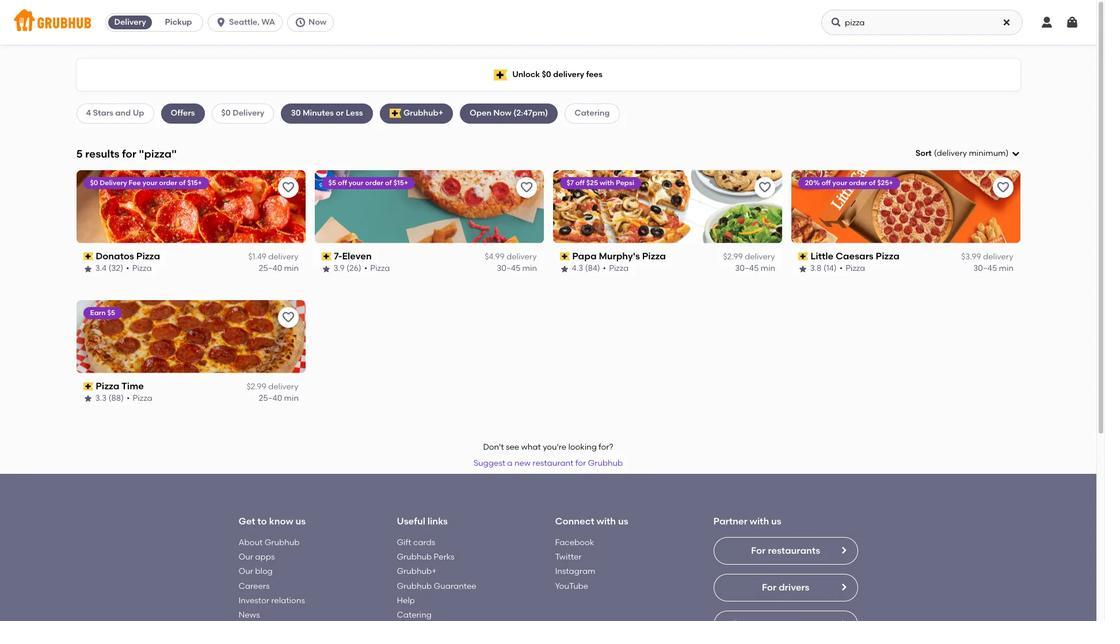 Task type: vqa. For each thing, say whether or not it's contained in the screenshot.
7
no



Task type: describe. For each thing, give the bounding box(es) containing it.
star icon image for pizza time
[[83, 395, 92, 404]]

$0 for $0 delivery
[[221, 108, 231, 118]]

delivery button
[[106, 13, 154, 32]]

(14)
[[824, 264, 837, 274]]

svg image inside "5 results for "pizza"" main content
[[1011, 149, 1020, 158]]

don't see what you're looking for?
[[483, 443, 613, 452]]

for restaurants
[[751, 546, 820, 556]]

of for 7-eleven
[[385, 179, 392, 187]]

delivery for pizza time
[[268, 382, 298, 392]]

for inside suggest a new restaurant for grubhub button
[[575, 459, 586, 469]]

grubhub inside button
[[588, 459, 623, 469]]

delivery for papa murphy's pizza
[[745, 252, 775, 262]]

25–40 for donatos pizza
[[258, 264, 282, 274]]

with for partner
[[750, 517, 769, 527]]

unlock $0 delivery fees
[[512, 70, 603, 79]]

news link
[[239, 611, 260, 621]]

gift
[[397, 538, 411, 548]]

30 minutes or less
[[291, 108, 363, 118]]

(2:47pm)
[[513, 108, 548, 118]]

papa murphy's pizza logo image
[[553, 170, 782, 243]]

grubhub+ link
[[397, 567, 437, 577]]

cards
[[413, 538, 435, 548]]

• pizza for caesars
[[840, 264, 865, 274]]

"pizza"
[[139, 147, 177, 160]]

$5 off your order of $15+
[[328, 179, 408, 187]]

star icon image for 7-eleven
[[322, 265, 331, 274]]

3.9
[[334, 264, 345, 274]]

min for donatos pizza
[[284, 264, 298, 274]]

pizza up 3.3 (88)
[[96, 381, 119, 392]]

your for little
[[833, 179, 847, 187]]

• pizza for eleven
[[364, 264, 390, 274]]

twitter
[[555, 553, 582, 562]]

$7
[[567, 179, 574, 187]]

perks
[[434, 553, 455, 562]]

subscription pass image for 7-eleven
[[322, 253, 332, 261]]

with right $25
[[600, 179, 614, 187]]

7-
[[334, 251, 342, 262]]

• for eleven
[[364, 264, 367, 274]]

$2.99 delivery for pizza time
[[247, 382, 298, 392]]

grubhub perks link
[[397, 553, 455, 562]]

$3.99 delivery
[[961, 252, 1013, 262]]

earn $5
[[90, 309, 115, 317]]

for drivers link
[[714, 574, 858, 602]]

fee
[[129, 179, 141, 187]]

restaurants
[[768, 546, 820, 556]]

pizza time logo image
[[76, 300, 305, 373]]

grubhub+ inside gift cards grubhub perks grubhub+ grubhub guarantee help catering
[[397, 567, 437, 577]]

4 stars and up
[[86, 108, 144, 118]]

us for connect with us
[[618, 517, 628, 527]]

murphy's
[[599, 251, 640, 262]]

• for time
[[127, 394, 130, 404]]

right image inside for drivers 'link'
[[839, 583, 848, 592]]

25–40 for pizza time
[[258, 394, 282, 404]]

5
[[76, 147, 83, 160]]

facebook twitter instagram youtube
[[555, 538, 596, 592]]

seattle, wa button
[[208, 13, 287, 32]]

$4.99
[[485, 252, 505, 262]]

fees
[[586, 70, 603, 79]]

catering link
[[397, 611, 432, 621]]

our apps link
[[239, 553, 275, 562]]

now inside button
[[309, 17, 327, 27]]

save this restaurant image for 7-eleven
[[520, 181, 533, 194]]

$2.99 delivery for papa murphy's pizza
[[723, 252, 775, 262]]

and
[[115, 108, 131, 118]]

(84)
[[585, 264, 600, 274]]

open now (2:47pm)
[[470, 108, 548, 118]]

looking
[[568, 443, 597, 452]]

help
[[397, 596, 415, 606]]

news
[[239, 611, 260, 621]]

svg image inside now button
[[295, 17, 306, 28]]

get
[[239, 517, 255, 527]]

blog
[[255, 567, 273, 577]]

grubhub down the grubhub+ link
[[397, 582, 432, 592]]

save this restaurant image for papa murphy's pizza
[[758, 181, 772, 194]]

25–40 min for pizza time
[[258, 394, 298, 404]]

20%
[[805, 179, 820, 187]]

pizza down donatos pizza
[[132, 264, 152, 274]]

$1.49 delivery
[[248, 252, 298, 262]]

30–45 for little caesars pizza
[[973, 264, 997, 274]]

caesars
[[836, 251, 874, 262]]

for restaurants link
[[714, 538, 858, 565]]

2 horizontal spatial $0
[[542, 70, 551, 79]]

star icon image for donatos pizza
[[83, 265, 92, 274]]

$0 delivery
[[221, 108, 264, 118]]

save this restaurant button for little caesars pizza
[[993, 177, 1013, 198]]

)
[[1006, 149, 1009, 158]]

donatos pizza
[[96, 251, 160, 262]]

3.3
[[95, 394, 107, 404]]

drivers
[[779, 582, 810, 593]]

pizza right caesars
[[876, 251, 900, 262]]

pizza right the murphy's
[[642, 251, 666, 262]]

partner
[[714, 517, 748, 527]]

twitter link
[[555, 553, 582, 562]]

delivery inside field
[[937, 149, 967, 158]]

sort ( delivery minimum )
[[916, 149, 1009, 158]]

pizza down "papa murphy's pizza"
[[609, 264, 629, 274]]

facebook
[[555, 538, 594, 548]]

careers
[[239, 582, 270, 592]]

grubhub inside about grubhub our apps our blog careers investor relations news
[[265, 538, 300, 548]]

instagram link
[[555, 567, 596, 577]]

seattle,
[[229, 17, 260, 27]]

for?
[[599, 443, 613, 452]]

restaurant
[[533, 459, 574, 469]]

about grubhub link
[[239, 538, 300, 548]]

1 of from the left
[[179, 179, 186, 187]]

delivery for little caesars pizza
[[983, 252, 1013, 262]]

eleven
[[342, 251, 372, 262]]

stars
[[93, 108, 113, 118]]

your for 7-
[[349, 179, 364, 187]]

a
[[507, 459, 513, 469]]

2 $15+ from the left
[[394, 179, 408, 187]]

useful links
[[397, 517, 448, 527]]

partner with us
[[714, 517, 782, 527]]

open
[[470, 108, 492, 118]]

pizza down the time
[[133, 394, 152, 404]]

0 vertical spatial $5
[[328, 179, 336, 187]]

seattle, wa
[[229, 17, 275, 27]]

0 vertical spatial catering
[[575, 108, 610, 118]]

save this restaurant image for little caesars pizza
[[996, 181, 1010, 194]]

min for little caesars pizza
[[999, 264, 1013, 274]]

star icon image for papa murphy's pizza
[[560, 265, 569, 274]]

$0 for $0 delivery fee your order of $15+
[[90, 179, 98, 187]]

3.4 (32)
[[95, 264, 123, 274]]

earn
[[90, 309, 106, 317]]

order for little
[[849, 179, 867, 187]]

offers
[[171, 108, 195, 118]]

off for 7-
[[338, 179, 347, 187]]

4
[[86, 108, 91, 118]]



Task type: locate. For each thing, give the bounding box(es) containing it.
4.3
[[572, 264, 583, 274]]

pickup
[[165, 17, 192, 27]]

2 horizontal spatial save this restaurant image
[[996, 181, 1010, 194]]

gift cards grubhub perks grubhub+ grubhub guarantee help catering
[[397, 538, 476, 621]]

papa murphy's pizza
[[572, 251, 666, 262]]

$25+
[[877, 179, 893, 187]]

1 25–40 min from the top
[[258, 264, 298, 274]]

know
[[269, 517, 293, 527]]

1 horizontal spatial $0
[[221, 108, 231, 118]]

0 horizontal spatial 30–45
[[497, 264, 520, 274]]

0 vertical spatial for
[[751, 546, 766, 556]]

save this restaurant image for pizza time
[[281, 311, 295, 324]]

$2.99 for pizza time
[[247, 382, 266, 392]]

subscription pass image for papa murphy's pizza
[[560, 253, 570, 261]]

• for caesars
[[840, 264, 843, 274]]

1 right image from the top
[[839, 583, 848, 592]]

• pizza for time
[[127, 394, 152, 404]]

2 your from the left
[[349, 179, 364, 187]]

2 vertical spatial delivery
[[100, 179, 127, 187]]

1 vertical spatial 25–40
[[258, 394, 282, 404]]

subscription pass image left pizza time
[[83, 383, 93, 391]]

useful
[[397, 517, 425, 527]]

pizza right donatos
[[136, 251, 160, 262]]

star icon image left 3.9
[[322, 265, 331, 274]]

1 vertical spatial $2.99 delivery
[[247, 382, 298, 392]]

subscription pass image
[[322, 253, 332, 261], [560, 253, 570, 261], [83, 383, 93, 391]]

0 horizontal spatial your
[[143, 179, 157, 187]]

1 30–45 min from the left
[[497, 264, 537, 274]]

• pizza down caesars
[[840, 264, 865, 274]]

2 horizontal spatial 30–45
[[973, 264, 997, 274]]

save this restaurant button for 7-eleven
[[516, 177, 537, 198]]

minutes
[[303, 108, 334, 118]]

save this restaurant button for pizza time
[[278, 307, 298, 328]]

see
[[506, 443, 519, 452]]

grubhub down the gift cards link
[[397, 553, 432, 562]]

none field inside "5 results for "pizza"" main content
[[916, 148, 1020, 160]]

0 vertical spatial delivery
[[114, 17, 146, 27]]

0 horizontal spatial $5
[[107, 309, 115, 317]]

for for for drivers
[[762, 582, 777, 593]]

now
[[309, 17, 327, 27], [493, 108, 512, 118]]

7-eleven logo image
[[315, 170, 544, 243]]

links
[[428, 517, 448, 527]]

for down looking
[[575, 459, 586, 469]]

little caesars pizza
[[811, 251, 900, 262]]

us right connect
[[618, 517, 628, 527]]

2 of from the left
[[385, 179, 392, 187]]

new
[[515, 459, 531, 469]]

1 your from the left
[[143, 179, 157, 187]]

$25
[[586, 179, 598, 187]]

30–45 for papa murphy's pizza
[[735, 264, 759, 274]]

3.4
[[95, 264, 107, 274]]

1 order from the left
[[159, 179, 177, 187]]

save this restaurant button for donatos pizza
[[278, 177, 298, 198]]

up
[[133, 108, 144, 118]]

for
[[122, 147, 136, 160], [575, 459, 586, 469]]

pickup button
[[154, 13, 203, 32]]

star icon image
[[83, 265, 92, 274], [322, 265, 331, 274], [560, 265, 569, 274], [798, 265, 807, 274], [83, 395, 92, 404]]

guarantee
[[434, 582, 476, 592]]

2 order from the left
[[365, 179, 383, 187]]

grubhub plus flag logo image right less
[[390, 109, 401, 118]]

1 30–45 from the left
[[497, 264, 520, 274]]

what
[[521, 443, 541, 452]]

min for 7-eleven
[[522, 264, 537, 274]]

2 25–40 from the top
[[258, 394, 282, 404]]

0 vertical spatial our
[[239, 553, 253, 562]]

grubhub plus flag logo image left unlock
[[494, 69, 508, 80]]

0 vertical spatial grubhub plus flag logo image
[[494, 69, 508, 80]]

0 horizontal spatial $0
[[90, 179, 98, 187]]

3 your from the left
[[833, 179, 847, 187]]

subscription pass image for little caesars pizza
[[798, 253, 808, 261]]

or
[[336, 108, 344, 118]]

1 horizontal spatial catering
[[575, 108, 610, 118]]

subscription pass image for donatos pizza
[[83, 253, 93, 261]]

our up careers link
[[239, 567, 253, 577]]

gift cards link
[[397, 538, 435, 548]]

little
[[811, 251, 834, 262]]

0 vertical spatial 25–40 min
[[258, 264, 298, 274]]

0 vertical spatial 25–40
[[258, 264, 282, 274]]

1 vertical spatial $2.99
[[247, 382, 266, 392]]

for for for restaurants
[[751, 546, 766, 556]]

1 vertical spatial grubhub+
[[397, 567, 437, 577]]

1 horizontal spatial grubhub plus flag logo image
[[494, 69, 508, 80]]

catering down fees
[[575, 108, 610, 118]]

2 subscription pass image from the left
[[798, 253, 808, 261]]

star icon image left 3.3
[[83, 395, 92, 404]]

None field
[[916, 148, 1020, 160]]

suggest
[[474, 459, 505, 469]]

delivery left fee on the left top of page
[[100, 179, 127, 187]]

svg image inside seattle, wa button
[[215, 17, 227, 28]]

now inside "5 results for "pizza"" main content
[[493, 108, 512, 118]]

you're
[[543, 443, 567, 452]]

0 vertical spatial grubhub+
[[403, 108, 443, 118]]

0 horizontal spatial for
[[122, 147, 136, 160]]

0 horizontal spatial catering
[[397, 611, 432, 621]]

1 vertical spatial now
[[493, 108, 512, 118]]

delivery for donatos pizza
[[268, 252, 298, 262]]

0 horizontal spatial off
[[338, 179, 347, 187]]

0 vertical spatial $0
[[542, 70, 551, 79]]

star icon image left 3.4
[[83, 265, 92, 274]]

now button
[[287, 13, 339, 32]]

2 vertical spatial $0
[[90, 179, 98, 187]]

25–40 min for donatos pizza
[[258, 264, 298, 274]]

donatos pizza logo image
[[76, 170, 305, 243]]

star icon image for little caesars pizza
[[798, 265, 807, 274]]

30–45 for 7-eleven
[[497, 264, 520, 274]]

about
[[239, 538, 263, 548]]

save this restaurant button for papa murphy's pizza
[[754, 177, 775, 198]]

• right (26)
[[364, 264, 367, 274]]

30–45 min for papa murphy's pizza
[[735, 264, 775, 274]]

(32)
[[108, 264, 123, 274]]

2 30–45 min from the left
[[735, 264, 775, 274]]

1 horizontal spatial $5
[[328, 179, 336, 187]]

subscription pass image left papa on the right of page
[[560, 253, 570, 261]]

0 horizontal spatial $2.99
[[247, 382, 266, 392]]

1 vertical spatial $0
[[221, 108, 231, 118]]

1 vertical spatial delivery
[[233, 108, 264, 118]]

• pizza down "papa murphy's pizza"
[[603, 264, 629, 274]]

delivery for $0 delivery fee your order of $15+
[[100, 179, 127, 187]]

0 vertical spatial now
[[309, 17, 327, 27]]

pizza down little caesars pizza
[[846, 264, 865, 274]]

3.9 (26)
[[334, 264, 361, 274]]

3 order from the left
[[849, 179, 867, 187]]

about grubhub our apps our blog careers investor relations news
[[239, 538, 305, 621]]

subscription pass image
[[83, 253, 93, 261], [798, 253, 808, 261]]

grubhub plus flag logo image for unlock $0 delivery fees
[[494, 69, 508, 80]]

1 our from the top
[[239, 553, 253, 562]]

catering inside gift cards grubhub perks grubhub+ grubhub guarantee help catering
[[397, 611, 432, 621]]

1 25–40 from the top
[[258, 264, 282, 274]]

grubhub down for?
[[588, 459, 623, 469]]

30–45
[[497, 264, 520, 274], [735, 264, 759, 274], [973, 264, 997, 274]]

order
[[159, 179, 177, 187], [365, 179, 383, 187], [849, 179, 867, 187]]

our blog link
[[239, 567, 273, 577]]

for down partner with us
[[751, 546, 766, 556]]

• pizza for murphy's
[[603, 264, 629, 274]]

1 us from the left
[[296, 517, 306, 527]]

1 vertical spatial $5
[[107, 309, 115, 317]]

0 horizontal spatial order
[[159, 179, 177, 187]]

svg image
[[1040, 16, 1054, 29], [1066, 16, 1079, 29], [215, 17, 227, 28], [295, 17, 306, 28], [1002, 18, 1011, 27], [1011, 149, 1020, 158]]

don't
[[483, 443, 504, 452]]

2 save this restaurant image from the left
[[758, 181, 772, 194]]

0 horizontal spatial $2.99 delivery
[[247, 382, 298, 392]]

instagram
[[555, 567, 596, 577]]

$4.99 delivery
[[485, 252, 537, 262]]

1 horizontal spatial now
[[493, 108, 512, 118]]

$7 off $25 with pepsi
[[567, 179, 634, 187]]

Search for food, convenience, alcohol... search field
[[821, 10, 1023, 35]]

0 vertical spatial right image
[[839, 583, 848, 592]]

1 horizontal spatial $2.99
[[723, 252, 743, 262]]

1 horizontal spatial order
[[365, 179, 383, 187]]

subscription pass image for pizza time
[[83, 383, 93, 391]]

1 horizontal spatial subscription pass image
[[798, 253, 808, 261]]

5 results for "pizza" main content
[[0, 45, 1097, 622]]

• pizza for pizza
[[126, 264, 152, 274]]

2 25–40 min from the top
[[258, 394, 298, 404]]

for right results
[[122, 147, 136, 160]]

1 $15+ from the left
[[187, 179, 202, 187]]

2 us from the left
[[618, 517, 628, 527]]

suggest a new restaurant for grubhub
[[474, 459, 623, 469]]

0 horizontal spatial grubhub plus flag logo image
[[390, 109, 401, 118]]

3 of from the left
[[869, 179, 876, 187]]

1 horizontal spatial save this restaurant image
[[758, 181, 772, 194]]

1 horizontal spatial of
[[385, 179, 392, 187]]

pizza time
[[96, 381, 144, 392]]

1 horizontal spatial $15+
[[394, 179, 408, 187]]

3 30–45 min from the left
[[973, 264, 1013, 274]]

min for papa murphy's pizza
[[761, 264, 775, 274]]

grubhub down the know
[[265, 538, 300, 548]]

$0 down results
[[90, 179, 98, 187]]

1 vertical spatial for
[[762, 582, 777, 593]]

•
[[126, 264, 129, 274], [364, 264, 367, 274], [603, 264, 606, 274], [840, 264, 843, 274], [127, 394, 130, 404]]

wa
[[261, 17, 275, 27]]

0 horizontal spatial $15+
[[187, 179, 202, 187]]

delivery for $0 delivery
[[233, 108, 264, 118]]

us right the know
[[296, 517, 306, 527]]

• pizza right (26)
[[364, 264, 390, 274]]

2 horizontal spatial order
[[849, 179, 867, 187]]

none field containing sort
[[916, 148, 1020, 160]]

investor relations link
[[239, 596, 305, 606]]

main navigation navigation
[[0, 0, 1097, 45]]

$0 delivery fee your order of $15+
[[90, 179, 202, 187]]

off for papa
[[576, 179, 585, 187]]

2 horizontal spatial us
[[771, 517, 782, 527]]

3 us from the left
[[771, 517, 782, 527]]

catering down help link
[[397, 611, 432, 621]]

little caesars pizza logo image
[[791, 170, 1020, 243]]

2 right image from the top
[[839, 620, 848, 622]]

save this restaurant image
[[520, 181, 533, 194], [996, 181, 1010, 194], [281, 311, 295, 324]]

to
[[258, 517, 267, 527]]

2 horizontal spatial subscription pass image
[[560, 253, 570, 261]]

papa
[[572, 251, 597, 262]]

• for murphy's
[[603, 264, 606, 274]]

for inside 'link'
[[762, 582, 777, 593]]

pizza right (26)
[[370, 264, 390, 274]]

with for connect
[[597, 517, 616, 527]]

$0 right the "offers"
[[221, 108, 231, 118]]

• right (14)
[[840, 264, 843, 274]]

25–40
[[258, 264, 282, 274], [258, 394, 282, 404]]

delivery left pickup
[[114, 17, 146, 27]]

delivery inside delivery "button"
[[114, 17, 146, 27]]

svg image
[[831, 17, 842, 28]]

0 vertical spatial $2.99 delivery
[[723, 252, 775, 262]]

• pizza down donatos pizza
[[126, 264, 152, 274]]

off
[[338, 179, 347, 187], [576, 179, 585, 187], [822, 179, 831, 187]]

• right (88)
[[127, 394, 130, 404]]

(
[[934, 149, 937, 158]]

pizza
[[136, 251, 160, 262], [642, 251, 666, 262], [876, 251, 900, 262], [132, 264, 152, 274], [370, 264, 390, 274], [609, 264, 629, 274], [846, 264, 865, 274], [96, 381, 119, 392], [133, 394, 152, 404]]

• pizza down the time
[[127, 394, 152, 404]]

0 vertical spatial $2.99
[[723, 252, 743, 262]]

3.8
[[810, 264, 822, 274]]

30–45 min for little caesars pizza
[[973, 264, 1013, 274]]

grubhub plus flag logo image for grubhub+
[[390, 109, 401, 118]]

1 horizontal spatial 30–45 min
[[735, 264, 775, 274]]

of for little caesars pizza
[[869, 179, 876, 187]]

1 horizontal spatial subscription pass image
[[322, 253, 332, 261]]

$0 right unlock
[[542, 70, 551, 79]]

2 horizontal spatial your
[[833, 179, 847, 187]]

0 horizontal spatial now
[[309, 17, 327, 27]]

star icon image left 3.8 at the top right of the page
[[798, 265, 807, 274]]

$2.99 for papa murphy's pizza
[[723, 252, 743, 262]]

1 horizontal spatial save this restaurant image
[[520, 181, 533, 194]]

1 vertical spatial 25–40 min
[[258, 394, 298, 404]]

$3.99
[[961, 252, 981, 262]]

grubhub+ left open
[[403, 108, 443, 118]]

3 30–45 from the left
[[973, 264, 997, 274]]

30
[[291, 108, 301, 118]]

1 vertical spatial grubhub plus flag logo image
[[390, 109, 401, 118]]

us for partner with us
[[771, 517, 782, 527]]

4.3 (84)
[[572, 264, 600, 274]]

0 horizontal spatial subscription pass image
[[83, 253, 93, 261]]

1 horizontal spatial your
[[349, 179, 364, 187]]

save this restaurant image
[[281, 181, 295, 194], [758, 181, 772, 194]]

0 horizontal spatial save this restaurant image
[[281, 311, 295, 324]]

connect with us
[[555, 517, 628, 527]]

• pizza
[[126, 264, 152, 274], [364, 264, 390, 274], [603, 264, 629, 274], [840, 264, 865, 274], [127, 394, 152, 404]]

for left drivers
[[762, 582, 777, 593]]

1 off from the left
[[338, 179, 347, 187]]

grubhub+ down grubhub perks link
[[397, 567, 437, 577]]

30–45 min for 7-eleven
[[497, 264, 537, 274]]

(26)
[[347, 264, 361, 274]]

subscription pass image left donatos
[[83, 253, 93, 261]]

careers link
[[239, 582, 270, 592]]

1 vertical spatial catering
[[397, 611, 432, 621]]

with
[[600, 179, 614, 187], [597, 517, 616, 527], [750, 517, 769, 527]]

1 horizontal spatial $2.99 delivery
[[723, 252, 775, 262]]

2 horizontal spatial 30–45 min
[[973, 264, 1013, 274]]

$2.99 delivery
[[723, 252, 775, 262], [247, 382, 298, 392]]

1 horizontal spatial off
[[576, 179, 585, 187]]

subscription pass image left '7-'
[[322, 253, 332, 261]]

delivery
[[553, 70, 584, 79], [937, 149, 967, 158], [268, 252, 298, 262], [507, 252, 537, 262], [745, 252, 775, 262], [983, 252, 1013, 262], [268, 382, 298, 392]]

now right wa
[[309, 17, 327, 27]]

2 30–45 from the left
[[735, 264, 759, 274]]

1 horizontal spatial 30–45
[[735, 264, 759, 274]]

delivery left '30'
[[233, 108, 264, 118]]

• right (84)
[[603, 264, 606, 274]]

1 horizontal spatial for
[[575, 459, 586, 469]]

delivery for 7-eleven
[[507, 252, 537, 262]]

less
[[346, 108, 363, 118]]

min for pizza time
[[284, 394, 298, 404]]

star icon image left 4.3
[[560, 265, 569, 274]]

1 vertical spatial for
[[575, 459, 586, 469]]

with right partner
[[750, 517, 769, 527]]

1 save this restaurant image from the left
[[281, 181, 295, 194]]

order for 7-
[[365, 179, 383, 187]]

save this restaurant button
[[278, 177, 298, 198], [516, 177, 537, 198], [754, 177, 775, 198], [993, 177, 1013, 198], [278, 307, 298, 328]]

off for little
[[822, 179, 831, 187]]

2 off from the left
[[576, 179, 585, 187]]

right image
[[839, 546, 848, 555]]

grubhub plus flag logo image
[[494, 69, 508, 80], [390, 109, 401, 118]]

youtube link
[[555, 582, 588, 592]]

us up for restaurants
[[771, 517, 782, 527]]

unlock
[[512, 70, 540, 79]]

delivery
[[114, 17, 146, 27], [233, 108, 264, 118], [100, 179, 127, 187]]

subscription pass image left little
[[798, 253, 808, 261]]

2 horizontal spatial of
[[869, 179, 876, 187]]

• right (32)
[[126, 264, 129, 274]]

0 horizontal spatial 30–45 min
[[497, 264, 537, 274]]

connect
[[555, 517, 594, 527]]

3.8 (14)
[[810, 264, 837, 274]]

minimum
[[969, 149, 1006, 158]]

1 horizontal spatial us
[[618, 517, 628, 527]]

0 horizontal spatial us
[[296, 517, 306, 527]]

• for pizza
[[126, 264, 129, 274]]

save this restaurant image for donatos pizza
[[281, 181, 295, 194]]

for inside "link"
[[751, 546, 766, 556]]

0 vertical spatial for
[[122, 147, 136, 160]]

1 subscription pass image from the left
[[83, 253, 93, 261]]

apps
[[255, 553, 275, 562]]

youtube
[[555, 582, 588, 592]]

2 our from the top
[[239, 567, 253, 577]]

1 vertical spatial right image
[[839, 620, 848, 622]]

7-eleven
[[334, 251, 372, 262]]

now right open
[[493, 108, 512, 118]]

our down about
[[239, 553, 253, 562]]

0 horizontal spatial of
[[179, 179, 186, 187]]

2 horizontal spatial off
[[822, 179, 831, 187]]

with right connect
[[597, 517, 616, 527]]

3 off from the left
[[822, 179, 831, 187]]

1 vertical spatial our
[[239, 567, 253, 577]]

0 horizontal spatial subscription pass image
[[83, 383, 93, 391]]

0 horizontal spatial save this restaurant image
[[281, 181, 295, 194]]

right image
[[839, 583, 848, 592], [839, 620, 848, 622]]



